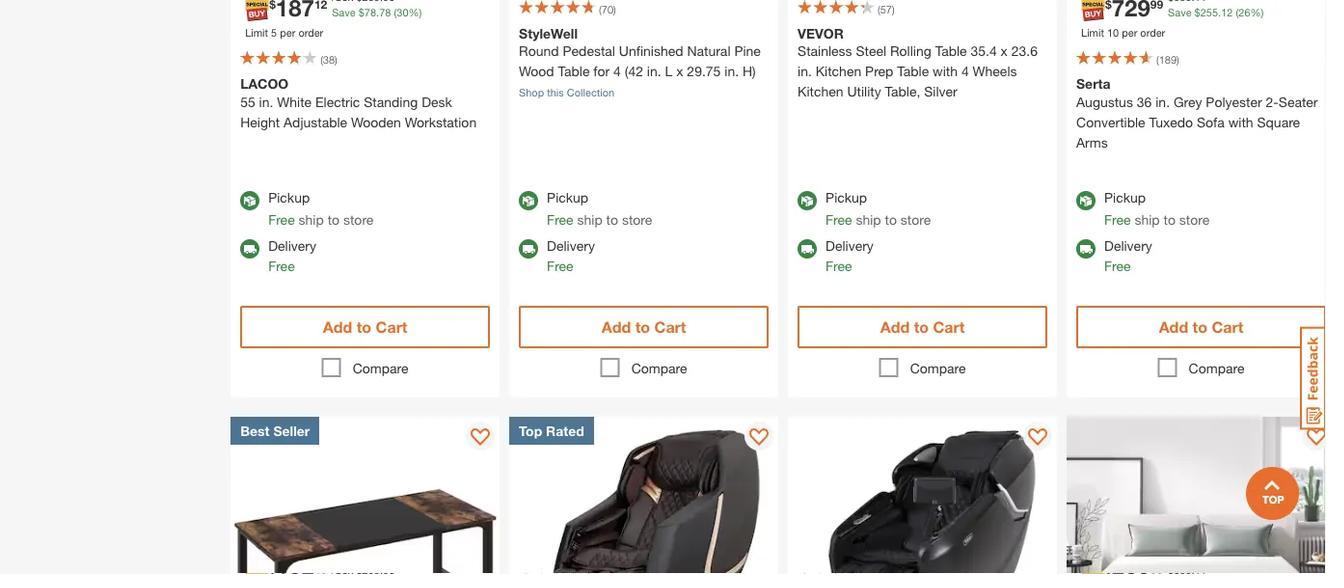 Task type: describe. For each thing, give the bounding box(es) containing it.
seater
[[1279, 94, 1319, 110]]

h)
[[743, 63, 756, 79]]

4 inside vevor stainless steel rolling table 35.4 x 23.6 in. kitchen prep table with 4 wheels kitchen utility table, silver
[[962, 63, 969, 79]]

4 pickup from the left
[[1105, 189, 1146, 205]]

electric
[[315, 94, 360, 110]]

1 available shipping image from the left
[[519, 239, 539, 259]]

3 pickup from the left
[[826, 189, 868, 205]]

available for pickup image for ( 70 )
[[519, 191, 539, 210]]

workstation
[[405, 114, 477, 130]]

free for available shipping image
[[268, 258, 295, 274]]

3 delivery free from the left
[[826, 237, 874, 274]]

pickup free ship to store for 2nd add to cart button
[[547, 189, 653, 227]]

prestige series brown faux leather reclining 3d massage chair with bluetooth speakers and heated seat image
[[510, 417, 779, 574]]

free for ('s available shipping icon
[[1105, 258, 1131, 274]]

36
[[1137, 94, 1152, 110]]

2 78 from the left
[[379, 6, 391, 19]]

3 ship from the left
[[856, 211, 882, 227]]

available for pickup image for augustus 36 in. grey polyester 2-seater convertible tuxedo sofa with square arms
[[1077, 191, 1096, 210]]

3 add to cart from the left
[[881, 318, 965, 336]]

lacoo 55 in. white electric standing desk height adjustable wooden workstation
[[240, 76, 477, 130]]

vevor stainless steel rolling table 35.4 x 23.6 in. kitchen prep table with 4 wheels kitchen utility table, silver
[[798, 25, 1038, 99]]

arms
[[1077, 134, 1108, 150]]

3 display image from the left
[[1029, 429, 1048, 448]]

(42
[[625, 63, 644, 79]]

x inside stylewell round pedestal unfinished natural pine wood table for 4 (42 in. l x 29.75 in. h) shop this collection
[[677, 63, 684, 79]]

1 add to cart from the left
[[323, 318, 408, 336]]

4 add to cart button from the left
[[1077, 306, 1327, 348]]

( 189 )
[[1157, 54, 1180, 66]]

table,
[[885, 83, 921, 99]]

( up standing
[[394, 6, 397, 19]]

save $ 78 . 78 ( 30 %)
[[332, 6, 422, 19]]

29.75
[[687, 63, 721, 79]]

1 add to cart button from the left
[[240, 306, 490, 348]]

4 delivery free from the left
[[1105, 237, 1153, 274]]

cart for 2nd add to cart button
[[655, 318, 686, 336]]

23.6
[[1012, 43, 1038, 59]]

collection
[[567, 86, 615, 99]]

sofa
[[1197, 114, 1225, 130]]

store for 2nd add to cart button
[[622, 211, 653, 227]]

square
[[1258, 114, 1301, 130]]

5
[[271, 27, 277, 39]]

4 ship from the left
[[1135, 211, 1160, 227]]

compare for 2nd add to cart button from right
[[911, 360, 966, 376]]

steel
[[856, 43, 887, 59]]

) for ( 189 )
[[1177, 54, 1180, 66]]

2 horizontal spatial table
[[936, 43, 967, 59]]

delivery for available shipping icon for stainless steel rolling table 35.4 x 23.6 in. kitchen prep table with 4 wheels kitchen utility table, silver
[[826, 237, 874, 253]]

1 add from the left
[[323, 318, 352, 336]]

2 add to cart button from the left
[[519, 306, 769, 348]]

limit for lacoo 55 in. white electric standing desk height adjustable wooden workstation
[[245, 27, 268, 39]]

serta
[[1077, 76, 1111, 92]]

$ for electric
[[359, 6, 365, 19]]

3 add from the left
[[881, 318, 910, 336]]

4 add to cart from the left
[[1159, 318, 1244, 336]]

save for electric
[[332, 6, 356, 19]]

free for third available shipping icon from the right
[[547, 258, 574, 274]]

available for pickup image for 55 in. white electric standing desk height adjustable wooden workstation
[[240, 191, 260, 210]]

l
[[665, 63, 673, 79]]

desk
[[422, 94, 452, 110]]

rolling
[[891, 43, 932, 59]]

natural
[[687, 43, 731, 59]]

cart for 4th add to cart button from the left
[[1212, 318, 1244, 336]]

height
[[240, 114, 280, 130]]

silver
[[925, 83, 958, 99]]

) for ( 70 )
[[614, 3, 616, 15]]

4 inside stylewell round pedestal unfinished natural pine wood table for 4 (42 in. l x 29.75 in. h) shop this collection
[[614, 63, 621, 79]]

189
[[1159, 54, 1177, 66]]

1 display image from the left
[[471, 429, 490, 448]]

tuxedo
[[1150, 114, 1194, 130]]

255
[[1201, 6, 1219, 19]]

in. inside 'lacoo 55 in. white electric standing desk height adjustable wooden workstation'
[[259, 94, 273, 110]]

pine
[[735, 43, 761, 59]]

2-
[[1267, 94, 1279, 110]]

save for grey
[[1169, 6, 1192, 19]]

4 display image from the left
[[1307, 429, 1327, 448]]

store for 4th add to cart button from right
[[343, 211, 374, 227]]

free for augustus 36 in. grey polyester 2-seater convertible tuxedo sofa with square arms available for pickup image
[[1105, 211, 1131, 227]]

57
[[881, 3, 892, 15]]

adjustable
[[284, 114, 348, 130]]

free for available shipping icon for stainless steel rolling table 35.4 x 23.6 in. kitchen prep table with 4 wheels kitchen utility table, silver
[[826, 258, 853, 274]]

serta augustus 36 in. grey polyester 2-seater convertible tuxedo sofa with square arms
[[1077, 76, 1319, 150]]

available shipping image for (
[[1077, 239, 1096, 259]]

( for ( 57 )
[[878, 3, 881, 15]]

70
[[602, 3, 614, 15]]

unfinished
[[619, 43, 684, 59]]

35.4
[[971, 43, 997, 59]]

10
[[1108, 27, 1119, 39]]

) for ( 38 )
[[335, 54, 337, 66]]

4 add from the left
[[1159, 318, 1189, 336]]

feedback link image
[[1301, 326, 1327, 430]]

in. left h) on the right
[[725, 63, 739, 79]]

table inside stylewell round pedestal unfinished natural pine wood table for 4 (42 in. l x 29.75 in. h) shop this collection
[[558, 63, 590, 79]]

free for available for pickup image related to 55 in. white electric standing desk height adjustable wooden workstation
[[268, 211, 295, 227]]

convertible
[[1077, 114, 1146, 130]]

stylewell round pedestal unfinished natural pine wood table for 4 (42 in. l x 29.75 in. h) shop this collection
[[519, 25, 761, 99]]

30
[[397, 6, 409, 19]]

pickup free ship to store for 4th add to cart button from right
[[268, 189, 374, 227]]

white
[[277, 94, 312, 110]]

per for serta
[[1122, 27, 1138, 39]]

lacoo
[[240, 76, 289, 92]]



Task type: locate. For each thing, give the bounding box(es) containing it.
1 delivery from the left
[[268, 237, 316, 253]]

available for pickup image
[[519, 191, 539, 210], [798, 191, 817, 210]]

0 horizontal spatial per
[[280, 27, 296, 39]]

. for standing
[[376, 6, 379, 19]]

available shipping image
[[240, 239, 260, 259]]

4 left wheels
[[962, 63, 969, 79]]

1 78 from the left
[[365, 6, 376, 19]]

0 horizontal spatial order
[[299, 27, 324, 39]]

limit 10 per order
[[1082, 27, 1166, 39]]

0 vertical spatial with
[[933, 63, 958, 79]]

( right 12
[[1236, 6, 1239, 19]]

stainless
[[798, 43, 853, 59]]

3 pickup free ship to store from the left
[[826, 189, 931, 227]]

( up electric
[[321, 54, 323, 66]]

available shipping image for stainless steel rolling table 35.4 x 23.6 in. kitchen prep table with 4 wheels kitchen utility table, silver
[[798, 239, 817, 259]]

38
[[323, 54, 335, 66]]

1 order from the left
[[299, 27, 324, 39]]

1 store from the left
[[343, 211, 374, 227]]

1 pickup free ship to store from the left
[[268, 189, 374, 227]]

1 horizontal spatial with
[[1229, 114, 1254, 130]]

1 horizontal spatial limit
[[1082, 27, 1105, 39]]

0 horizontal spatial table
[[558, 63, 590, 79]]

) up electric
[[335, 54, 337, 66]]

2 ship from the left
[[577, 211, 603, 227]]

%) right 12
[[1251, 6, 1264, 19]]

available for pickup image down arms
[[1077, 191, 1096, 210]]

pickup free ship to store for 4th add to cart button from the left
[[1105, 189, 1210, 227]]

with up 'silver'
[[933, 63, 958, 79]]

order up ( 38 )
[[299, 27, 324, 39]]

in. inside vevor stainless steel rolling table 35.4 x 23.6 in. kitchen prep table with 4 wheels kitchen utility table, silver
[[798, 63, 812, 79]]

with inside vevor stainless steel rolling table 35.4 x 23.6 in. kitchen prep table with 4 wheels kitchen utility table, silver
[[933, 63, 958, 79]]

( 38 )
[[321, 54, 337, 66]]

pedestal
[[563, 43, 616, 59]]

( up pedestal
[[599, 3, 602, 15]]

0 horizontal spatial available for pickup image
[[240, 191, 260, 210]]

0 vertical spatial kitchen
[[816, 63, 862, 79]]

0 horizontal spatial 78
[[365, 6, 376, 19]]

1 horizontal spatial 4
[[962, 63, 969, 79]]

) up rolling
[[892, 3, 895, 15]]

x left 23.6
[[1001, 43, 1008, 59]]

1 %) from the left
[[409, 6, 422, 19]]

0 horizontal spatial %)
[[409, 6, 422, 19]]

order up the 189
[[1141, 27, 1166, 39]]

2 save from the left
[[1169, 6, 1192, 19]]

1 4 from the left
[[614, 63, 621, 79]]

in. down lacoo
[[259, 94, 273, 110]]

pickup free ship to store
[[268, 189, 374, 227], [547, 189, 653, 227], [826, 189, 931, 227], [1105, 189, 1210, 227]]

$ for grey
[[1195, 6, 1201, 19]]

0 horizontal spatial available for pickup image
[[519, 191, 539, 210]]

limit 5 per order
[[245, 27, 324, 39]]

2 limit from the left
[[1082, 27, 1105, 39]]

0 horizontal spatial $
[[359, 6, 365, 19]]

shop
[[519, 86, 544, 99]]

. left 30 on the top left of the page
[[376, 6, 379, 19]]

grey
[[1174, 94, 1203, 110]]

save up ( 38 )
[[332, 6, 356, 19]]

in. down stainless
[[798, 63, 812, 79]]

1 save from the left
[[332, 6, 356, 19]]

4 pickup free ship to store from the left
[[1105, 189, 1210, 227]]

0 horizontal spatial save
[[332, 6, 356, 19]]

x
[[1001, 43, 1008, 59], [677, 63, 684, 79]]

12
[[1222, 6, 1233, 19]]

vevor
[[798, 25, 844, 41]]

best seller
[[240, 423, 310, 439]]

0 horizontal spatial .
[[376, 6, 379, 19]]

55
[[240, 94, 255, 110]]

available for pickup image for ( 57 )
[[798, 191, 817, 210]]

table
[[936, 43, 967, 59], [558, 63, 590, 79], [898, 63, 929, 79]]

1 horizontal spatial per
[[1122, 27, 1138, 39]]

. left 26
[[1219, 6, 1222, 19]]

available for pickup image up available shipping image
[[240, 191, 260, 210]]

%) for polyester
[[1251, 6, 1264, 19]]

%)
[[409, 6, 422, 19], [1251, 6, 1264, 19]]

1 horizontal spatial x
[[1001, 43, 1008, 59]]

delivery for ('s available shipping icon
[[1105, 237, 1153, 253]]

3 store from the left
[[901, 211, 931, 227]]

0 vertical spatial x
[[1001, 43, 1008, 59]]

1 horizontal spatial available shipping image
[[798, 239, 817, 259]]

( for ( 70 )
[[599, 3, 602, 15]]

1 vertical spatial x
[[677, 63, 684, 79]]

store
[[343, 211, 374, 227], [622, 211, 653, 227], [901, 211, 931, 227], [1180, 211, 1210, 227]]

0 horizontal spatial with
[[933, 63, 958, 79]]

) up grey
[[1177, 54, 1180, 66]]

1 horizontal spatial save
[[1169, 6, 1192, 19]]

2 $ from the left
[[1195, 6, 1201, 19]]

save
[[332, 6, 356, 19], [1169, 6, 1192, 19]]

in. right 36
[[1156, 94, 1170, 110]]

0 horizontal spatial x
[[677, 63, 684, 79]]

seller
[[273, 423, 310, 439]]

display image
[[471, 429, 490, 448], [750, 429, 769, 448], [1029, 429, 1048, 448], [1307, 429, 1327, 448]]

2 pickup from the left
[[547, 189, 589, 205]]

3 cart from the left
[[934, 318, 965, 336]]

2 available for pickup image from the left
[[1077, 191, 1096, 210]]

rated
[[546, 423, 585, 439]]

2 . from the left
[[1219, 6, 1222, 19]]

cart for 2nd add to cart button from right
[[934, 318, 965, 336]]

2 add from the left
[[602, 318, 631, 336]]

( 70 )
[[599, 3, 616, 15]]

add to cart
[[323, 318, 408, 336], [602, 318, 686, 336], [881, 318, 965, 336], [1159, 318, 1244, 336]]

delivery for third available shipping icon from the right
[[547, 237, 595, 253]]

1 horizontal spatial .
[[1219, 6, 1222, 19]]

1 available for pickup image from the left
[[519, 191, 539, 210]]

3 add to cart button from the left
[[798, 306, 1048, 348]]

cart for 4th add to cart button from right
[[376, 318, 408, 336]]

round
[[519, 43, 559, 59]]

wheels
[[973, 63, 1017, 79]]

2 display image from the left
[[750, 429, 769, 448]]

1 horizontal spatial %)
[[1251, 6, 1264, 19]]

top rated
[[519, 423, 585, 439]]

26
[[1239, 6, 1251, 19]]

x right the l
[[677, 63, 684, 79]]

limit left 10
[[1082, 27, 1105, 39]]

per
[[280, 27, 296, 39], [1122, 27, 1138, 39]]

limit left 5
[[245, 27, 268, 39]]

1 ship from the left
[[299, 211, 324, 227]]

in. inside serta augustus 36 in. grey polyester 2-seater convertible tuxedo sofa with square arms
[[1156, 94, 1170, 110]]

2 delivery free from the left
[[547, 237, 595, 274]]

best
[[240, 423, 270, 439]]

2 delivery from the left
[[547, 237, 595, 253]]

1 $ from the left
[[359, 6, 365, 19]]

in.
[[647, 63, 662, 79], [725, 63, 739, 79], [798, 63, 812, 79], [259, 94, 273, 110], [1156, 94, 1170, 110]]

1 cart from the left
[[376, 318, 408, 336]]

0 horizontal spatial 4
[[614, 63, 621, 79]]

(
[[599, 3, 602, 15], [878, 3, 881, 15], [394, 6, 397, 19], [1236, 6, 1239, 19], [321, 54, 323, 66], [1157, 54, 1159, 66]]

4
[[614, 63, 621, 79], [962, 63, 969, 79]]

add
[[323, 318, 352, 336], [602, 318, 631, 336], [881, 318, 910, 336], [1159, 318, 1189, 336]]

available shipping image
[[519, 239, 539, 259], [798, 239, 817, 259], [1077, 239, 1096, 259]]

1 horizontal spatial available for pickup image
[[1077, 191, 1096, 210]]

stylewell
[[519, 25, 578, 41]]

2 cart from the left
[[655, 318, 686, 336]]

compare
[[353, 360, 409, 376], [632, 360, 687, 376], [911, 360, 966, 376], [1189, 360, 1245, 376]]

delivery free
[[268, 237, 316, 274], [547, 237, 595, 274], [826, 237, 874, 274], [1105, 237, 1153, 274]]

1 compare from the left
[[353, 360, 409, 376]]

3 available shipping image from the left
[[1077, 239, 1096, 259]]

wooden
[[351, 114, 401, 130]]

1 vertical spatial with
[[1229, 114, 1254, 130]]

for
[[594, 63, 610, 79]]

1 delivery free from the left
[[268, 237, 316, 274]]

$ left 30 on the top left of the page
[[359, 6, 365, 19]]

prep
[[866, 63, 894, 79]]

2 available shipping image from the left
[[798, 239, 817, 259]]

%) up desk
[[409, 6, 422, 19]]

( 57 )
[[878, 3, 895, 15]]

pickup free ship to store for 2nd add to cart button from right
[[826, 189, 931, 227]]

78
[[365, 6, 376, 19], [379, 6, 391, 19]]

standing
[[364, 94, 418, 110]]

in. left the l
[[647, 63, 662, 79]]

pro vigor series 4d massage chair in black with zero gravity, bluetooth speaker, heated roller, wireless phone charger image
[[788, 417, 1058, 574]]

( for ( 38 )
[[321, 54, 323, 66]]

kitchen
[[816, 63, 862, 79], [798, 83, 844, 99]]

2 4 from the left
[[962, 63, 969, 79]]

%) for standing
[[409, 6, 422, 19]]

2 available for pickup image from the left
[[798, 191, 817, 210]]

store for 2nd add to cart button from right
[[901, 211, 931, 227]]

utility
[[848, 83, 882, 99]]

2 add to cart from the left
[[602, 318, 686, 336]]

3 delivery from the left
[[826, 237, 874, 253]]

compare for 4th add to cart button from right
[[353, 360, 409, 376]]

free
[[268, 211, 295, 227], [547, 211, 574, 227], [826, 211, 853, 227], [1105, 211, 1131, 227], [268, 258, 295, 274], [547, 258, 574, 274], [826, 258, 853, 274], [1105, 258, 1131, 274]]

top
[[519, 423, 542, 439]]

1 horizontal spatial 78
[[379, 6, 391, 19]]

1 per from the left
[[280, 27, 296, 39]]

compare for 4th add to cart button from the left
[[1189, 360, 1245, 376]]

1 horizontal spatial $
[[1195, 6, 1201, 19]]

save left "255"
[[1169, 6, 1192, 19]]

2 horizontal spatial available shipping image
[[1077, 239, 1096, 259]]

cart
[[376, 318, 408, 336], [655, 318, 686, 336], [934, 318, 965, 336], [1212, 318, 1244, 336]]

2 pickup free ship to store from the left
[[547, 189, 653, 227]]

0 horizontal spatial available shipping image
[[519, 239, 539, 259]]

x inside vevor stainless steel rolling table 35.4 x 23.6 in. kitchen prep table with 4 wheels kitchen utility table, silver
[[1001, 43, 1008, 59]]

per right 10
[[1122, 27, 1138, 39]]

this
[[547, 86, 564, 99]]

1 horizontal spatial available for pickup image
[[798, 191, 817, 210]]

( up 'steel'
[[878, 3, 881, 15]]

pickup
[[268, 189, 310, 205], [547, 189, 589, 205], [826, 189, 868, 205], [1105, 189, 1146, 205]]

.
[[376, 6, 379, 19], [1219, 6, 1222, 19]]

2 %) from the left
[[1251, 6, 1264, 19]]

) up pedestal
[[614, 3, 616, 15]]

2 per from the left
[[1122, 27, 1138, 39]]

1 available for pickup image from the left
[[240, 191, 260, 210]]

1 . from the left
[[376, 6, 379, 19]]

add to cart button
[[240, 306, 490, 348], [519, 306, 769, 348], [798, 306, 1048, 348], [1077, 306, 1327, 348]]

1 horizontal spatial order
[[1141, 27, 1166, 39]]

table up shop this collection link
[[558, 63, 590, 79]]

per right 5
[[280, 27, 296, 39]]

with down polyester
[[1229, 114, 1254, 130]]

delivery for available shipping image
[[268, 237, 316, 253]]

1 limit from the left
[[245, 27, 268, 39]]

2 order from the left
[[1141, 27, 1166, 39]]

order for lacoo
[[299, 27, 324, 39]]

table down rolling
[[898, 63, 929, 79]]

)
[[614, 3, 616, 15], [892, 3, 895, 15], [335, 54, 337, 66], [1177, 54, 1180, 66]]

order
[[299, 27, 324, 39], [1141, 27, 1166, 39]]

wood
[[519, 63, 554, 79]]

augustus
[[1077, 94, 1134, 110]]

table left 35.4
[[936, 43, 967, 59]]

1 vertical spatial kitchen
[[798, 83, 844, 99]]

( for ( 189 )
[[1157, 54, 1159, 66]]

4 right "for"
[[614, 63, 621, 79]]

order for serta
[[1141, 27, 1166, 39]]

delivery
[[268, 237, 316, 253], [547, 237, 595, 253], [826, 237, 874, 253], [1105, 237, 1153, 253]]

3 compare from the left
[[911, 360, 966, 376]]

ship
[[299, 211, 324, 227], [577, 211, 603, 227], [856, 211, 882, 227], [1135, 211, 1160, 227]]

with
[[933, 63, 958, 79], [1229, 114, 1254, 130]]

4 delivery from the left
[[1105, 237, 1153, 253]]

$ left 12
[[1195, 6, 1201, 19]]

1 pickup from the left
[[268, 189, 310, 205]]

4 cart from the left
[[1212, 318, 1244, 336]]

( down the limit 10 per order
[[1157, 54, 1159, 66]]

4 compare from the left
[[1189, 360, 1245, 376]]

polyester
[[1206, 94, 1263, 110]]

. for polyester
[[1219, 6, 1222, 19]]

with inside serta augustus 36 in. grey polyester 2-seater convertible tuxedo sofa with square arms
[[1229, 114, 1254, 130]]

save $ 255 . 12 ( 26 %)
[[1169, 6, 1264, 19]]

4 store from the left
[[1180, 211, 1210, 227]]

halseey 70.8 in. w brown computer desk particle board wood home office workstation boardroom desk image
[[231, 417, 500, 574]]

limit
[[245, 27, 268, 39], [1082, 27, 1105, 39]]

store for 4th add to cart button from the left
[[1180, 211, 1210, 227]]

1 horizontal spatial table
[[898, 63, 929, 79]]

2 store from the left
[[622, 211, 653, 227]]

$
[[359, 6, 365, 19], [1195, 6, 1201, 19]]

available for pickup image
[[240, 191, 260, 210], [1077, 191, 1096, 210]]

limit for serta augustus 36 in. grey polyester 2-seater convertible tuxedo sofa with square arms
[[1082, 27, 1105, 39]]

2 compare from the left
[[632, 360, 687, 376]]

to
[[328, 211, 340, 227], [607, 211, 619, 227], [885, 211, 897, 227], [1164, 211, 1176, 227], [357, 318, 372, 336], [636, 318, 650, 336], [914, 318, 929, 336], [1193, 318, 1208, 336]]

0 horizontal spatial limit
[[245, 27, 268, 39]]

compare for 2nd add to cart button
[[632, 360, 687, 376]]

12 in. medium to firm gel memory foam tight top queen mattress, oeko-tex standard 100 certification mattresses image
[[1067, 417, 1327, 574]]

) for ( 57 )
[[892, 3, 895, 15]]

shop this collection link
[[519, 86, 615, 99]]

per for lacoo
[[280, 27, 296, 39]]



Task type: vqa. For each thing, say whether or not it's contained in the screenshot.
Wood on the left top of page
yes



